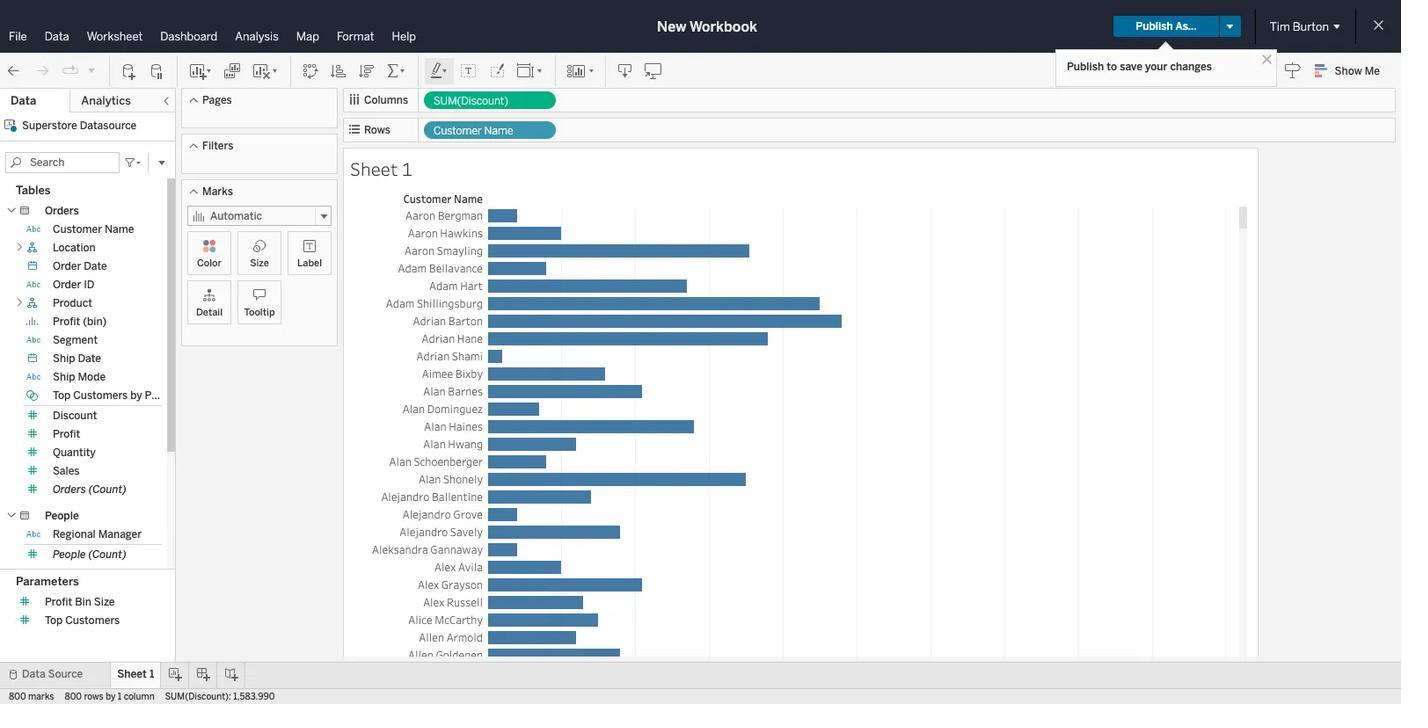 Task type: locate. For each thing, give the bounding box(es) containing it.
customers down bin
[[65, 615, 120, 627]]

Aimee Bixby, Customer Name. Press Space to toggle selection. Press Escape to go back to the left margin. Use arrow keys to navigate headers text field
[[347, 365, 487, 383]]

orders for orders (count)
[[53, 484, 86, 496]]

0 horizontal spatial publish
[[1067, 61, 1104, 73]]

1 ship from the top
[[53, 353, 75, 365]]

Alejandro Grove, Customer Name. Press Space to toggle selection. Press Escape to go back to the left margin. Use arrow keys to navigate headers text field
[[347, 506, 487, 523]]

regional manager
[[53, 529, 142, 541]]

regional
[[53, 529, 96, 541]]

sheet
[[350, 157, 398, 181], [117, 669, 147, 681]]

size up 'tooltip'
[[250, 258, 269, 269]]

Search text field
[[5, 152, 120, 173]]

1 vertical spatial sheet 1
[[117, 669, 154, 681]]

replay animation image right redo image
[[62, 62, 79, 80]]

1 up the column
[[150, 669, 154, 681]]

customer name up "location"
[[53, 223, 134, 236]]

customer name
[[434, 125, 513, 137], [53, 223, 134, 236]]

2 vertical spatial 1
[[118, 692, 122, 703]]

1 horizontal spatial customer
[[434, 125, 482, 137]]

0 vertical spatial date
[[84, 260, 107, 273]]

sheet up the column
[[117, 669, 147, 681]]

data down "undo" icon
[[11, 94, 36, 107]]

format
[[337, 30, 374, 43]]

Alex Grayson, Customer Name. Press Space to toggle selection. Press Escape to go back to the left margin. Use arrow keys to navigate headers text field
[[347, 576, 487, 594]]

2 (count) from the top
[[88, 549, 126, 561]]

0 vertical spatial (count)
[[89, 484, 127, 496]]

1
[[402, 157, 413, 181], [150, 669, 154, 681], [118, 692, 122, 703]]

dashboard
[[160, 30, 218, 43]]

0 vertical spatial order
[[53, 260, 81, 273]]

1 horizontal spatial publish
[[1136, 20, 1173, 33]]

top
[[53, 390, 71, 402], [45, 615, 63, 627]]

ship date
[[53, 353, 101, 365]]

show
[[1335, 65, 1363, 77]]

1 vertical spatial customers
[[65, 615, 120, 627]]

1 left the column
[[118, 692, 122, 703]]

segment
[[53, 334, 98, 347]]

name up order date
[[105, 223, 134, 236]]

customers down mode
[[73, 390, 128, 402]]

data source
[[22, 669, 83, 681]]

burton
[[1293, 20, 1329, 33]]

profit bin size
[[45, 596, 115, 609]]

ship for ship date
[[53, 353, 75, 365]]

file
[[9, 30, 27, 43]]

0 vertical spatial orders
[[45, 205, 79, 217]]

0 vertical spatial ship
[[53, 353, 75, 365]]

0 horizontal spatial by
[[106, 692, 116, 703]]

collapse image
[[161, 96, 172, 106]]

1 horizontal spatial name
[[484, 125, 513, 137]]

1 vertical spatial date
[[78, 353, 101, 365]]

(count) up regional manager
[[89, 484, 127, 496]]

date for ship date
[[78, 353, 101, 365]]

orders down tables
[[45, 205, 79, 217]]

1 horizontal spatial 1
[[150, 669, 154, 681]]

sorted ascending by sum of discount within customer name image
[[330, 62, 348, 80]]

order id
[[53, 279, 95, 291]]

customer name down sum(discount) on the top
[[434, 125, 513, 137]]

0 vertical spatial top
[[53, 390, 71, 402]]

save
[[1120, 61, 1143, 73]]

1 horizontal spatial customer name
[[434, 125, 513, 137]]

marks. press enter to open the view data window.. use arrow keys to navigate data visualization elements. image
[[487, 207, 1240, 705]]

order for order id
[[53, 279, 81, 291]]

fit image
[[516, 62, 545, 80]]

new
[[657, 18, 687, 35]]

orders
[[45, 205, 79, 217], [53, 484, 86, 496]]

size right bin
[[94, 596, 115, 609]]

ship
[[53, 353, 75, 365], [53, 371, 75, 384]]

people up regional
[[45, 510, 79, 523]]

date up id
[[84, 260, 107, 273]]

your
[[1145, 61, 1168, 73]]

customer
[[434, 125, 482, 137], [53, 223, 102, 236]]

people (count)
[[53, 549, 126, 561]]

1 vertical spatial by
[[106, 692, 116, 703]]

totals image
[[386, 62, 407, 80]]

show me
[[1335, 65, 1380, 77]]

tim burton
[[1270, 20, 1329, 33]]

2 ship from the top
[[53, 371, 75, 384]]

1 vertical spatial customer
[[53, 223, 102, 236]]

1 vertical spatial (count)
[[88, 549, 126, 561]]

people down regional
[[53, 549, 86, 561]]

tooltip
[[244, 307, 275, 318]]

Alan Barnes, Customer Name. Press Space to toggle selection. Press Escape to go back to the left margin. Use arrow keys to navigate headers text field
[[347, 383, 487, 400]]

data
[[45, 30, 69, 43], [11, 94, 36, 107], [22, 669, 45, 681]]

800
[[9, 692, 26, 703], [65, 692, 82, 703]]

order up "product"
[[53, 279, 81, 291]]

1 vertical spatial orders
[[53, 484, 86, 496]]

0 horizontal spatial replay animation image
[[62, 62, 79, 80]]

profit
[[53, 316, 80, 328], [145, 390, 172, 402], [53, 428, 80, 441], [45, 596, 72, 609]]

product
[[53, 297, 92, 310]]

0 vertical spatial customer
[[434, 125, 482, 137]]

data up '800 marks' in the bottom left of the page
[[22, 669, 45, 681]]

Allen Goldenen, Customer Name. Press Space to toggle selection. Press Escape to go back to the left margin. Use arrow keys to navigate headers text field
[[347, 647, 487, 664]]

0 vertical spatial data
[[45, 30, 69, 43]]

0 horizontal spatial customer name
[[53, 223, 134, 236]]

Aaron Bergman, Customer Name. Press Space to toggle selection. Press Escape to go back to the left margin. Use arrow keys to navigate headers text field
[[347, 207, 487, 224]]

show me button
[[1307, 57, 1396, 84]]

superstore
[[22, 120, 77, 132]]

1 vertical spatial name
[[105, 223, 134, 236]]

top down profit bin size
[[45, 615, 63, 627]]

marks
[[202, 186, 233, 198]]

ship down the ship date
[[53, 371, 75, 384]]

data guide image
[[1284, 62, 1302, 79]]

size
[[250, 258, 269, 269], [94, 596, 115, 609]]

to
[[1107, 61, 1118, 73]]

sum(discount): 1,583.990
[[165, 692, 275, 703]]

tables
[[16, 184, 51, 197]]

ship down the segment
[[53, 353, 75, 365]]

top up discount
[[53, 390, 71, 402]]

name down sum(discount) on the top
[[484, 125, 513, 137]]

replay animation image
[[62, 62, 79, 80], [86, 65, 97, 75]]

publish left as...
[[1136, 20, 1173, 33]]

rows
[[84, 692, 104, 703]]

(bin)
[[83, 316, 107, 328]]

date for order date
[[84, 260, 107, 273]]

publish inside publish as... button
[[1136, 20, 1173, 33]]

1 up aaron bergman, customer name. press space to toggle selection. press escape to go back to the left margin. use arrow keys to navigate headers text field
[[402, 157, 413, 181]]

publish
[[1136, 20, 1173, 33], [1067, 61, 1104, 73]]

date up mode
[[78, 353, 101, 365]]

top customers by profit
[[53, 390, 172, 402]]

order up order id
[[53, 260, 81, 273]]

customer down sum(discount) on the top
[[434, 125, 482, 137]]

1 horizontal spatial sheet 1
[[350, 157, 413, 181]]

download image
[[617, 62, 634, 80]]

0 vertical spatial size
[[250, 258, 269, 269]]

0 vertical spatial sheet
[[350, 157, 398, 181]]

publish as... button
[[1114, 16, 1219, 37]]

0 horizontal spatial 800
[[9, 692, 26, 703]]

800 marks
[[9, 692, 54, 703]]

2 800 from the left
[[65, 692, 82, 703]]

column
[[124, 692, 154, 703]]

show/hide cards image
[[567, 62, 595, 80]]

(count)
[[89, 484, 127, 496], [88, 549, 126, 561]]

data up redo image
[[45, 30, 69, 43]]

2 order from the top
[[53, 279, 81, 291]]

show mark labels image
[[460, 62, 478, 80]]

Alan Haines, Customer Name. Press Space to toggle selection. Press Escape to go back to the left margin. Use arrow keys to navigate headers text field
[[347, 418, 487, 435]]

1 horizontal spatial 800
[[65, 692, 82, 703]]

people
[[45, 510, 79, 523], [53, 549, 86, 561]]

(count) down regional manager
[[88, 549, 126, 561]]

1 vertical spatial people
[[53, 549, 86, 561]]

800 for 800 rows by 1 column
[[65, 692, 82, 703]]

1 vertical spatial sheet
[[117, 669, 147, 681]]

1 vertical spatial data
[[11, 94, 36, 107]]

Alex Russell, Customer Name. Press Space to toggle selection. Press Escape to go back to the left margin. Use arrow keys to navigate headers text field
[[347, 594, 487, 611]]

Alan Dominguez, Customer Name. Press Space to toggle selection. Press Escape to go back to the left margin. Use arrow keys to navigate headers text field
[[347, 400, 487, 418]]

ship mode
[[53, 371, 106, 384]]

(count) for orders (count)
[[89, 484, 127, 496]]

sheet down rows
[[350, 157, 398, 181]]

redo image
[[33, 62, 51, 80]]

people for people (count)
[[53, 549, 86, 561]]

date
[[84, 260, 107, 273], [78, 353, 101, 365]]

Adam Hart, Customer Name. Press Space to toggle selection. Press Escape to go back to the left margin. Use arrow keys to navigate headers text field
[[347, 277, 487, 295]]

800 for 800 marks
[[9, 692, 26, 703]]

replay animation image up analytics
[[86, 65, 97, 75]]

Adam Shillingsburg, Customer Name. Press Space to toggle selection. Press Escape to go back to the left margin. Use arrow keys to navigate headers text field
[[347, 295, 487, 312]]

Alan Hwang, Customer Name. Press Space to toggle selection. Press Escape to go back to the left margin. Use arrow keys to navigate headers text field
[[347, 435, 487, 453]]

sorted descending by sum of discount within customer name image
[[358, 62, 376, 80]]

2 horizontal spatial 1
[[402, 157, 413, 181]]

rows
[[364, 124, 391, 136]]

0 horizontal spatial sheet
[[117, 669, 147, 681]]

0 vertical spatial publish
[[1136, 20, 1173, 33]]

800 left marks
[[9, 692, 26, 703]]

1 vertical spatial ship
[[53, 371, 75, 384]]

1 vertical spatial order
[[53, 279, 81, 291]]

Adam Bellavance, Customer Name. Press Space to toggle selection. Press Escape to go back to the left margin. Use arrow keys to navigate headers text field
[[347, 260, 487, 277]]

sheet 1
[[350, 157, 413, 181], [117, 669, 154, 681]]

0 horizontal spatial sheet 1
[[117, 669, 154, 681]]

by
[[130, 390, 142, 402], [106, 692, 116, 703]]

0 vertical spatial 1
[[402, 157, 413, 181]]

0 vertical spatial people
[[45, 510, 79, 523]]

Alice McCarthy, Customer Name. Press Space to toggle selection. Press Escape to go back to the left margin. Use arrow keys to navigate headers text field
[[347, 611, 487, 629]]

(count) for people (count)
[[88, 549, 126, 561]]

0 vertical spatial by
[[130, 390, 142, 402]]

order
[[53, 260, 81, 273], [53, 279, 81, 291]]

name
[[484, 125, 513, 137], [105, 223, 134, 236]]

1 vertical spatial top
[[45, 615, 63, 627]]

sheet 1 up the column
[[117, 669, 154, 681]]

ship for ship mode
[[53, 371, 75, 384]]

filters
[[202, 140, 233, 152]]

orders down the sales
[[53, 484, 86, 496]]

0 vertical spatial sheet 1
[[350, 157, 413, 181]]

mode
[[78, 371, 106, 384]]

changes
[[1170, 61, 1212, 73]]

0 vertical spatial customer name
[[434, 125, 513, 137]]

1 vertical spatial publish
[[1067, 61, 1104, 73]]

orders (count)
[[53, 484, 127, 496]]

0 vertical spatial customers
[[73, 390, 128, 402]]

1 vertical spatial 1
[[150, 669, 154, 681]]

Aaron Hawkins, Customer Name. Press Space to toggle selection. Press Escape to go back to the left margin. Use arrow keys to navigate headers text field
[[347, 224, 487, 242]]

1 800 from the left
[[9, 692, 26, 703]]

sheet 1 down rows
[[350, 157, 413, 181]]

sales
[[53, 465, 80, 478]]

1 horizontal spatial by
[[130, 390, 142, 402]]

top customers
[[45, 615, 120, 627]]

color
[[197, 258, 222, 269]]

duplicate image
[[223, 62, 241, 80]]

1 horizontal spatial replay animation image
[[86, 65, 97, 75]]

0 horizontal spatial size
[[94, 596, 115, 609]]

customer up "location"
[[53, 223, 102, 236]]

Alan Shonely, Customer Name. Press Space to toggle selection. Press Escape to go back to the left margin. Use arrow keys to navigate headers text field
[[347, 471, 487, 488]]

customers
[[73, 390, 128, 402], [65, 615, 120, 627]]

publish left to
[[1067, 61, 1104, 73]]

publish your workbook to edit in tableau desktop image
[[645, 62, 662, 80]]

1 (count) from the top
[[89, 484, 127, 496]]

800 left rows
[[65, 692, 82, 703]]

profit for profit (bin)
[[53, 316, 80, 328]]

Alan Schoenberger, Customer Name. Press Space to toggle selection. Press Escape to go back to the left margin. Use arrow keys to navigate headers text field
[[347, 453, 487, 471]]

top for top customers
[[45, 615, 63, 627]]

1 order from the top
[[53, 260, 81, 273]]



Task type: vqa. For each thing, say whether or not it's contained in the screenshot.
"new"
yes



Task type: describe. For each thing, give the bounding box(es) containing it.
customers for top customers
[[65, 615, 120, 627]]

Alejandro Savely, Customer Name. Press Space to toggle selection. Press Escape to go back to the left margin. Use arrow keys to navigate headers text field
[[347, 523, 487, 541]]

map
[[296, 30, 319, 43]]

publish to save your changes
[[1067, 61, 1212, 73]]

customers for top customers by profit
[[73, 390, 128, 402]]

order date
[[53, 260, 107, 273]]

clear sheet image
[[252, 62, 280, 80]]

Aaron Smayling, Customer Name. Press Space to toggle selection. Press Escape to go back to the left margin. Use arrow keys to navigate headers text field
[[347, 242, 487, 260]]

0 vertical spatial name
[[484, 125, 513, 137]]

1 horizontal spatial size
[[250, 258, 269, 269]]

Adrian Hane, Customer Name. Press Space to toggle selection. Press Escape to go back to the left margin. Use arrow keys to navigate headers text field
[[347, 330, 487, 348]]

Alejandro Ballentine, Customer Name. Press Space to toggle selection. Press Escape to go back to the left margin. Use arrow keys to navigate headers text field
[[347, 488, 487, 506]]

by for profit
[[130, 390, 142, 402]]

publish for publish as...
[[1136, 20, 1173, 33]]

detail
[[196, 307, 223, 318]]

Alex Avila, Customer Name. Press Space to toggle selection. Press Escape to go back to the left margin. Use arrow keys to navigate headers text field
[[347, 559, 487, 576]]

swap rows and columns image
[[302, 62, 319, 80]]

highlight image
[[429, 62, 450, 80]]

800 rows by 1 column
[[65, 692, 154, 703]]

publish for publish to save your changes
[[1067, 61, 1104, 73]]

0 horizontal spatial name
[[105, 223, 134, 236]]

pages
[[202, 94, 232, 106]]

datasource
[[80, 120, 137, 132]]

people for people
[[45, 510, 79, 523]]

sum(discount):
[[165, 692, 231, 703]]

top for top customers by profit
[[53, 390, 71, 402]]

new data source image
[[121, 62, 138, 80]]

profit for profit
[[53, 428, 80, 441]]

id
[[84, 279, 95, 291]]

2 vertical spatial data
[[22, 669, 45, 681]]

publish as...
[[1136, 20, 1197, 33]]

analysis
[[235, 30, 279, 43]]

close image
[[1259, 51, 1276, 68]]

1,583.990
[[233, 692, 275, 703]]

profit for profit bin size
[[45, 596, 72, 609]]

by for 1
[[106, 692, 116, 703]]

profit (bin)
[[53, 316, 107, 328]]

as...
[[1176, 20, 1197, 33]]

0 horizontal spatial customer
[[53, 223, 102, 236]]

help
[[392, 30, 416, 43]]

1 horizontal spatial sheet
[[350, 157, 398, 181]]

workbook
[[690, 18, 757, 35]]

superstore datasource
[[22, 120, 137, 132]]

orders for orders
[[45, 205, 79, 217]]

Allen Armold, Customer Name. Press Space to toggle selection. Press Escape to go back to the left margin. Use arrow keys to navigate headers text field
[[347, 629, 487, 647]]

undo image
[[5, 62, 23, 80]]

columns
[[364, 94, 408, 106]]

0 horizontal spatial 1
[[118, 692, 122, 703]]

Adrian Barton, Customer Name. Press Space to toggle selection. Press Escape to go back to the left margin. Use arrow keys to navigate headers text field
[[347, 312, 487, 330]]

parameters
[[16, 575, 79, 588]]

sum(discount)
[[434, 95, 508, 107]]

quantity
[[53, 447, 96, 459]]

1 vertical spatial customer name
[[53, 223, 134, 236]]

worksheet
[[87, 30, 143, 43]]

location
[[53, 242, 96, 254]]

1 vertical spatial size
[[94, 596, 115, 609]]

bin
[[75, 596, 91, 609]]

pause auto updates image
[[149, 62, 166, 80]]

source
[[48, 669, 83, 681]]

discount
[[53, 410, 97, 422]]

new workbook
[[657, 18, 757, 35]]

tim
[[1270, 20, 1290, 33]]

me
[[1365, 65, 1380, 77]]

label
[[297, 258, 322, 269]]

analytics
[[81, 94, 131, 107]]

marks
[[28, 692, 54, 703]]

new worksheet image
[[188, 62, 213, 80]]

Aleksandra Gannaway, Customer Name. Press Space to toggle selection. Press Escape to go back to the left margin. Use arrow keys to navigate headers text field
[[347, 541, 487, 559]]

format workbook image
[[488, 62, 506, 80]]

Adrian Shami, Customer Name. Press Space to toggle selection. Press Escape to go back to the left margin. Use arrow keys to navigate headers text field
[[347, 348, 487, 365]]

manager
[[98, 529, 142, 541]]

order for order date
[[53, 260, 81, 273]]



